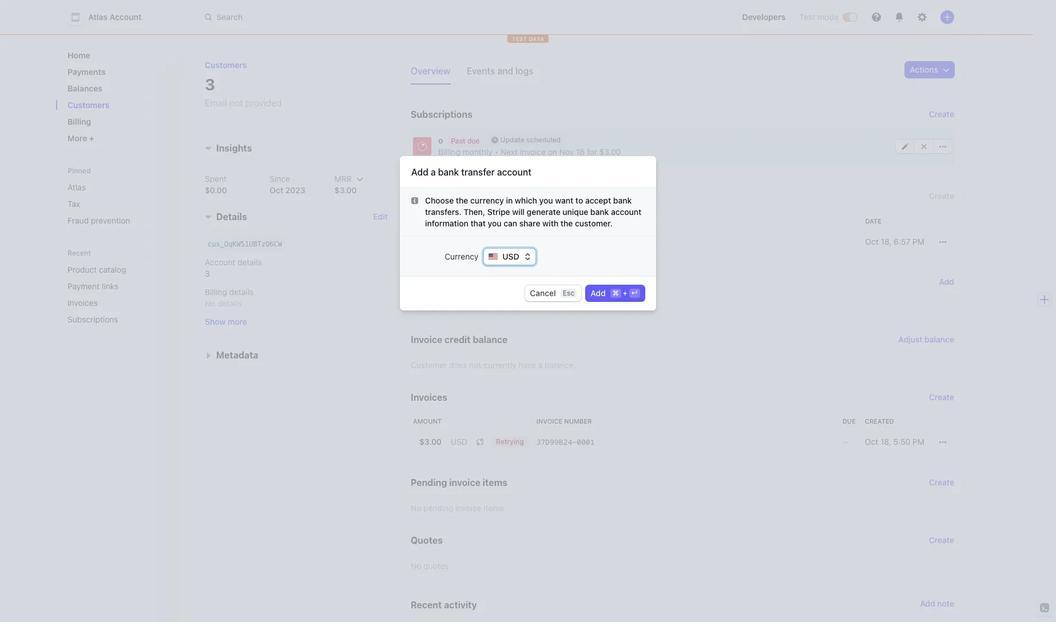 Task type: locate. For each thing, give the bounding box(es) containing it.
currently
[[484, 361, 517, 370]]

test
[[512, 35, 527, 42]]

1 vertical spatial create button
[[930, 188, 955, 204]]

invoice up 37d99b24-
[[537, 418, 563, 425]]

billing up show
[[205, 288, 227, 297]]

3 create button from the top
[[930, 477, 955, 489]]

svg image
[[902, 143, 909, 150], [940, 143, 947, 150], [940, 439, 947, 446]]

oct inside since oct 2023
[[270, 186, 283, 195]]

subscriptions link
[[63, 310, 157, 329]]

0 vertical spatial account
[[497, 167, 532, 177]]

0 vertical spatial a
[[431, 167, 436, 177]]

0 horizontal spatial account
[[110, 12, 142, 22]]

account details 3 billing details no details
[[205, 258, 262, 309]]

mode
[[818, 12, 839, 22]]

usd link up the pending invoice items
[[446, 432, 472, 453]]

0 vertical spatial 18,
[[881, 237, 892, 247]]

1 horizontal spatial account
[[205, 258, 235, 268]]

0 vertical spatial billing
[[68, 117, 91, 127]]

0 vertical spatial details
[[238, 258, 262, 268]]

methods down the currency
[[452, 277, 491, 287]]

you
[[540, 196, 553, 205], [488, 218, 502, 228]]

0 horizontal spatial not
[[229, 98, 243, 108]]

account
[[110, 12, 142, 22], [205, 258, 235, 268]]

pm right 5:50
[[913, 437, 925, 447]]

4 create from the top
[[930, 478, 955, 488]]

1 horizontal spatial a
[[538, 361, 543, 370]]

us image
[[489, 252, 498, 261]]

0 horizontal spatial payments
[[68, 67, 106, 77]]

1 vertical spatial create link
[[930, 535, 955, 547]]

add
[[412, 167, 429, 177], [940, 277, 955, 287], [591, 288, 606, 298], [921, 599, 936, 609]]

billing inside core navigation links element
[[68, 117, 91, 127]]

18, for 6:57
[[881, 237, 892, 247]]

recent up "product"
[[68, 249, 91, 258]]

1 horizontal spatial subscriptions
[[411, 109, 473, 120]]

a up choose at the left
[[431, 167, 436, 177]]

1 vertical spatial subscriptions
[[68, 315, 118, 325]]

balance
[[473, 335, 508, 345], [925, 335, 955, 345]]

1 vertical spatial details
[[229, 288, 254, 297]]

payment inside recent element
[[68, 282, 100, 291]]

account down cus_oqkw51ubtzq6cw
[[205, 258, 235, 268]]

1 vertical spatial not
[[469, 361, 482, 370]]

prevention
[[91, 216, 130, 226]]

developers link
[[738, 8, 791, 26]]

details up show more
[[218, 299, 242, 309]]

billing monthly • next invoice on nov 18 for $3.00
[[438, 147, 621, 157]]

0 vertical spatial pm
[[913, 237, 925, 247]]

add note
[[921, 599, 955, 609]]

1 vertical spatial usd
[[503, 252, 520, 261]]

invoices down the payment links at left
[[68, 298, 98, 308]]

payments up "balances"
[[68, 67, 106, 77]]

5 create from the top
[[930, 536, 955, 546]]

2 horizontal spatial bank
[[614, 196, 632, 205]]

billing link
[[63, 112, 173, 131]]

invoices link
[[63, 294, 157, 313]]

oct for oct 18, 6:57 pm
[[866, 237, 879, 247]]

1 balance from the left
[[473, 335, 508, 345]]

1 horizontal spatial you
[[540, 196, 553, 205]]

items
[[483, 478, 508, 488], [484, 504, 504, 513]]

0 horizontal spatial payment
[[68, 282, 100, 291]]

billing down the past
[[438, 147, 461, 157]]

no left 'quotes'
[[411, 562, 422, 571]]

0 vertical spatial create link
[[930, 392, 955, 404]]

adjust balance button
[[899, 334, 955, 346]]

1 horizontal spatial billing
[[205, 288, 227, 297]]

subscription creation
[[556, 237, 635, 247]]

payment up the payment
[[411, 277, 450, 287]]

0 horizontal spatial invoice
[[411, 335, 443, 345]]

1 vertical spatial bank
[[614, 196, 632, 205]]

subscription creation link
[[551, 232, 861, 252]]

2 vertical spatial bank
[[591, 207, 609, 217]]

atlas inside pinned element
[[68, 183, 86, 192]]

1 create button from the top
[[930, 109, 955, 120]]

details down cus_oqkw51ubtzq6cw
[[238, 258, 262, 268]]

customers inside customers 3 email not provided
[[205, 60, 247, 70]]

18, for 5:50
[[881, 437, 892, 447]]

2 vertical spatial create button
[[930, 477, 955, 489]]

payment down "product"
[[68, 282, 100, 291]]

$3.00 down information
[[437, 237, 459, 247]]

pm for oct 18, 6:57 pm
[[913, 237, 925, 247]]

recent
[[68, 249, 91, 258], [411, 600, 442, 611]]

not right email
[[229, 98, 243, 108]]

oct for oct 18, 5:50 pm
[[865, 437, 879, 447]]

bank down accept
[[591, 207, 609, 217]]

retrying link
[[488, 432, 532, 453]]

1 vertical spatial invoices
[[411, 393, 448, 403]]

the down unique
[[561, 218, 573, 228]]

subscription
[[556, 237, 603, 247]]

amount down transfers.
[[430, 218, 459, 225]]

0 vertical spatial subscriptions
[[411, 109, 473, 120]]

1 pm from the top
[[913, 237, 925, 247]]

18, left 6:57
[[881, 237, 892, 247]]

billing for billing
[[68, 117, 91, 127]]

add inside add note button
[[921, 599, 936, 609]]

subscriptions up o
[[411, 109, 473, 120]]

email
[[205, 98, 227, 108]]

2 balance from the left
[[925, 335, 955, 345]]

update
[[501, 136, 525, 144]]

recent left 'activity'
[[411, 600, 442, 611]]

0 vertical spatial account
[[110, 12, 142, 22]]

no left pending
[[411, 504, 422, 513]]

1 vertical spatial payments
[[411, 191, 455, 201]]

customers inside customers link
[[68, 100, 110, 110]]

create button for payments
[[930, 188, 955, 204]]

quotes
[[424, 562, 449, 571]]

1 horizontal spatial recent
[[411, 600, 442, 611]]

cancel
[[530, 288, 556, 298]]

a
[[431, 167, 436, 177], [538, 361, 543, 370]]

0 vertical spatial items
[[483, 478, 508, 488]]

credit
[[445, 335, 471, 345]]

3 down cus_oqkw51ubtzq6cw
[[205, 269, 210, 279]]

nov
[[560, 147, 574, 157]]

customers link
[[205, 60, 247, 70], [63, 96, 173, 114]]

invoice
[[520, 147, 546, 157], [449, 478, 481, 488], [456, 504, 482, 513]]

oct down since
[[270, 186, 283, 195]]

payment
[[411, 277, 450, 287], [68, 282, 100, 291]]

number
[[565, 418, 592, 425]]

oct down created
[[865, 437, 879, 447]]

due
[[843, 418, 856, 425]]

0 vertical spatial $3.00 link
[[426, 232, 464, 252]]

0 vertical spatial 3
[[205, 75, 215, 94]]

atlas for atlas
[[68, 183, 86, 192]]

0001
[[577, 438, 595, 447]]

balance right adjust
[[925, 335, 955, 345]]

no up show
[[205, 299, 215, 309]]

events
[[467, 66, 495, 76]]

payments up transfers.
[[411, 191, 455, 201]]

subscriptions down invoices link
[[68, 315, 118, 325]]

customers down "balances"
[[68, 100, 110, 110]]

the up then,
[[456, 196, 468, 205]]

add note button
[[921, 599, 955, 610]]

1 vertical spatial $3.00 link
[[411, 432, 446, 453]]

amount down "customer"
[[413, 418, 442, 425]]

2 vertical spatial details
[[218, 299, 242, 309]]

invoices down "customer"
[[411, 393, 448, 403]]

account down next
[[497, 167, 532, 177]]

18
[[576, 147, 585, 157]]

usd up the pending invoice items
[[451, 437, 468, 447]]

subscriptions inside subscriptions link
[[68, 315, 118, 325]]

0 vertical spatial atlas
[[88, 12, 108, 22]]

events and logs button
[[467, 62, 541, 85]]

core navigation links element
[[63, 46, 173, 148]]

0 horizontal spatial atlas
[[68, 183, 86, 192]]

no quotes
[[411, 562, 449, 571]]

0 vertical spatial usd link
[[464, 232, 489, 252]]

2 horizontal spatial billing
[[438, 147, 461, 157]]

0 vertical spatial customers
[[205, 60, 247, 70]]

2 vertical spatial invoice
[[456, 504, 482, 513]]

search
[[216, 12, 243, 22]]

0 vertical spatial usd
[[468, 237, 485, 247]]

0 horizontal spatial billing
[[68, 117, 91, 127]]

items down the pending invoice items
[[484, 504, 504, 513]]

usd
[[468, 237, 485, 247], [503, 252, 520, 261], [451, 437, 468, 447]]

methods down payment methods
[[458, 303, 490, 313]]

0 horizontal spatial the
[[456, 196, 468, 205]]

create button for pending invoice items
[[930, 477, 955, 489]]

0 horizontal spatial invoices
[[68, 298, 98, 308]]

1 horizontal spatial customers link
[[205, 60, 247, 70]]

0 horizontal spatial account
[[497, 167, 532, 177]]

2 create link from the top
[[930, 535, 955, 547]]

1 3 from the top
[[205, 75, 215, 94]]

1 vertical spatial oct
[[866, 237, 879, 247]]

pinned element
[[63, 178, 173, 230]]

account up home link
[[110, 12, 142, 22]]

no
[[205, 299, 215, 309], [411, 303, 422, 313], [411, 504, 422, 513], [411, 562, 422, 571]]

customers link up more button
[[63, 96, 173, 114]]

1 vertical spatial customers
[[68, 100, 110, 110]]

billing up the more
[[68, 117, 91, 127]]

0 vertical spatial oct
[[270, 186, 283, 195]]

0 horizontal spatial bank
[[438, 167, 459, 177]]

pm inside oct 18, 5:50 pm link
[[913, 437, 925, 447]]

invoice up "customer"
[[411, 335, 443, 345]]

insights
[[216, 143, 252, 154]]

1 horizontal spatial invoice
[[537, 418, 563, 425]]

details
[[216, 212, 247, 222]]

svg image inside actions popup button
[[943, 66, 950, 73]]

account
[[497, 167, 532, 177], [611, 207, 642, 217]]

to
[[576, 196, 583, 205]]

1 horizontal spatial usd
[[468, 237, 485, 247]]

list containing o
[[404, 128, 955, 168]]

1 vertical spatial methods
[[458, 303, 490, 313]]

invoices inside recent element
[[68, 298, 98, 308]]

1 vertical spatial recent
[[411, 600, 442, 611]]

add a bank transfer account
[[412, 167, 532, 177]]

atlas down pinned
[[68, 183, 86, 192]]

usd down incomplete
[[503, 252, 520, 261]]

you up generate
[[540, 196, 553, 205]]

no left the payment
[[411, 303, 422, 313]]

usd link down that
[[464, 232, 489, 252]]

customers up email
[[205, 60, 247, 70]]

not inside customers 3 email not provided
[[229, 98, 243, 108]]

payments link
[[63, 62, 173, 81]]

billing
[[68, 117, 91, 127], [438, 147, 461, 157], [205, 288, 227, 297]]

1 create from the top
[[930, 109, 955, 119]]

no for payment methods
[[411, 303, 422, 313]]

1 vertical spatial pm
[[913, 437, 925, 447]]

2 vertical spatial usd
[[451, 437, 468, 447]]

3 up email
[[205, 75, 215, 94]]

0 vertical spatial not
[[229, 98, 243, 108]]

0 vertical spatial recent
[[68, 249, 91, 258]]

oct down date
[[866, 237, 879, 247]]

1 vertical spatial a
[[538, 361, 543, 370]]

the
[[456, 196, 468, 205], [561, 218, 573, 228]]

0 horizontal spatial subscriptions
[[68, 315, 118, 325]]

2 create from the top
[[930, 191, 955, 201]]

1 create link from the top
[[930, 392, 955, 404]]

1 horizontal spatial invoices
[[411, 393, 448, 403]]

2 vertical spatial oct
[[865, 437, 879, 447]]

2 pm from the top
[[913, 437, 925, 447]]

recent activity
[[411, 600, 477, 611]]

2 3 from the top
[[205, 269, 210, 279]]

incomplete link
[[489, 232, 551, 252]]

balance.
[[545, 361, 576, 370]]

you down stripe
[[488, 218, 502, 228]]

product
[[68, 265, 97, 275]]

add inside add button
[[591, 288, 606, 298]]

1 vertical spatial items
[[484, 504, 504, 513]]

invoices
[[68, 298, 98, 308], [411, 393, 448, 403]]

1 18, from the top
[[881, 237, 892, 247]]

will
[[512, 207, 525, 217]]

0 horizontal spatial you
[[488, 218, 502, 228]]

invoice down update scheduled
[[520, 147, 546, 157]]

details up more
[[229, 288, 254, 297]]

pm inside oct 18, 6:57 pm link
[[913, 237, 925, 247]]

2 vertical spatial billing
[[205, 288, 227, 297]]

billing inside the account details 3 billing details no details
[[205, 288, 227, 297]]

1 horizontal spatial atlas
[[88, 12, 108, 22]]

amount
[[430, 218, 459, 225], [413, 418, 442, 425]]

1 vertical spatial invoice
[[449, 478, 481, 488]]

customers for customers 3 email not provided
[[205, 60, 247, 70]]

$3.00 link up pending at the left bottom of page
[[411, 432, 446, 453]]

invoice up no pending invoice items
[[449, 478, 481, 488]]

choose
[[425, 196, 454, 205]]

usd down that
[[468, 237, 485, 247]]

1 vertical spatial billing
[[438, 147, 461, 157]]

balance up customer does not currently have a balance.
[[473, 335, 508, 345]]

•
[[495, 147, 499, 157]]

account down accept
[[611, 207, 642, 217]]

tab list
[[411, 62, 550, 85]]

37d99b24-0001 link
[[532, 432, 838, 453]]

pm right 6:57
[[913, 237, 925, 247]]

not right does
[[469, 361, 482, 370]]

a right have
[[538, 361, 543, 370]]

0 horizontal spatial customers link
[[63, 96, 173, 114]]

incomplete
[[497, 238, 534, 246]]

1 vertical spatial account
[[611, 207, 642, 217]]

1 vertical spatial atlas
[[68, 183, 86, 192]]

oct 18, 6:57 pm
[[866, 237, 925, 247]]

2 create button from the top
[[930, 188, 955, 204]]

0 horizontal spatial customers
[[68, 100, 110, 110]]

svg image
[[943, 66, 950, 73], [921, 143, 928, 150], [940, 143, 947, 150], [412, 197, 418, 204], [940, 239, 947, 246]]

bank right accept
[[614, 196, 632, 205]]

1 horizontal spatial account
[[611, 207, 642, 217]]

bank left transfer
[[438, 167, 459, 177]]

pm for oct 18, 5:50 pm
[[913, 437, 925, 447]]

billing inside list
[[438, 147, 461, 157]]

customers
[[205, 60, 247, 70], [68, 100, 110, 110]]

customer.
[[575, 218, 613, 228]]

0 vertical spatial invoices
[[68, 298, 98, 308]]

2023
[[286, 186, 305, 195]]

$3.00 link
[[426, 232, 464, 252], [411, 432, 446, 453]]

transfer
[[461, 167, 495, 177]]

0 vertical spatial create button
[[930, 109, 955, 120]]

subscriptions
[[411, 109, 473, 120], [68, 315, 118, 325]]

invoice down the pending invoice items
[[456, 504, 482, 513]]

customers link up email
[[205, 60, 247, 70]]

list
[[404, 128, 955, 168]]

2 horizontal spatial usd
[[503, 252, 520, 261]]

$3.00
[[600, 147, 621, 157], [335, 186, 357, 195], [437, 237, 459, 247], [420, 437, 442, 447]]

0 horizontal spatial usd
[[451, 437, 468, 447]]

overview
[[411, 66, 451, 76]]

0 horizontal spatial a
[[431, 167, 436, 177]]

fraud
[[68, 216, 89, 226]]

atlas inside button
[[88, 12, 108, 22]]

home link
[[63, 46, 173, 65]]

0 vertical spatial invoice
[[411, 335, 443, 345]]

customer
[[411, 361, 447, 370]]

atlas up home
[[88, 12, 108, 22]]

customer does not currently have a balance.
[[411, 361, 576, 370]]

no pending invoice items
[[411, 504, 504, 513]]

mrr
[[335, 174, 352, 184]]

test
[[800, 12, 816, 22]]

methods
[[452, 277, 491, 287], [458, 303, 490, 313]]

which
[[515, 196, 537, 205]]

1 vertical spatial invoice
[[537, 418, 563, 425]]

have
[[519, 361, 536, 370]]

0 horizontal spatial balance
[[473, 335, 508, 345]]

1 vertical spatial account
[[205, 258, 235, 268]]

items down retrying link
[[483, 478, 508, 488]]

18, left 5:50
[[881, 437, 892, 447]]

tab list containing overview
[[411, 62, 550, 85]]

balance inside button
[[925, 335, 955, 345]]

3 create from the top
[[930, 393, 955, 402]]

2 18, from the top
[[881, 437, 892, 447]]

$3.00 link down information
[[426, 232, 464, 252]]

1 horizontal spatial balance
[[925, 335, 955, 345]]



Task type: describe. For each thing, give the bounding box(es) containing it.
details button
[[200, 206, 247, 224]]

1 vertical spatial you
[[488, 218, 502, 228]]

cus_oqkw51ubtzq6cw button
[[208, 238, 282, 250]]

atlas for atlas account
[[88, 12, 108, 22]]

create for payments
[[930, 191, 955, 201]]

scheduled
[[527, 136, 561, 144]]

pinned
[[68, 167, 91, 175]]

—
[[843, 437, 850, 447]]

3 inside customers 3 email not provided
[[205, 75, 215, 94]]

tax
[[68, 199, 80, 209]]

unique
[[563, 207, 589, 217]]

37d99b24-
[[537, 438, 577, 447]]

payments inside core navigation links element
[[68, 67, 106, 77]]

0 vertical spatial invoice
[[520, 147, 546, 157]]

adjust
[[899, 335, 923, 345]]

stripe
[[488, 207, 510, 217]]

edit button
[[373, 211, 388, 223]]

currency
[[445, 252, 479, 261]]

update scheduled
[[501, 136, 561, 144]]

no for quotes
[[411, 562, 422, 571]]

billing for billing monthly • next invoice on nov 18 for $3.00
[[438, 147, 461, 157]]

can
[[504, 218, 517, 228]]

customers 3 email not provided
[[205, 60, 282, 108]]

cancel button
[[526, 285, 582, 301]]

pinned navigation links element
[[63, 166, 173, 230]]

more
[[228, 317, 247, 327]]

create link for invoices
[[930, 392, 955, 404]]

note
[[938, 599, 955, 609]]

cus_oqkw51ubtzq6cw
[[208, 241, 282, 249]]

create link for quotes
[[930, 535, 955, 547]]

recent for recent
[[68, 249, 91, 258]]

recent navigation links element
[[56, 248, 182, 329]]

catalog
[[99, 265, 126, 275]]

generate
[[527, 207, 561, 217]]

show
[[205, 317, 226, 327]]

logs
[[516, 66, 534, 76]]

1 horizontal spatial bank
[[591, 207, 609, 217]]

want
[[555, 196, 574, 205]]

37d99b24-0001
[[537, 438, 595, 447]]

$3.00 down the mrr at left top
[[335, 186, 357, 195]]

balances
[[68, 84, 102, 93]]

6:57
[[894, 237, 911, 247]]

account inside choose the currency in which you want to accept bank transfers. then, stripe will generate unique bank account information that you can share with the customer.
[[611, 207, 642, 217]]

show more button
[[205, 317, 247, 328]]

0 vertical spatial you
[[540, 196, 553, 205]]

3 inside the account details 3 billing details no details
[[205, 269, 210, 279]]

that
[[471, 218, 486, 228]]

1 horizontal spatial the
[[561, 218, 573, 228]]

created
[[865, 418, 895, 425]]

with
[[543, 218, 559, 228]]

show more
[[205, 317, 247, 327]]

0 vertical spatial amount
[[430, 218, 459, 225]]

Search search field
[[198, 7, 521, 28]]

create for pending invoice items
[[930, 478, 955, 488]]

oct 18, 6:57 pm link
[[861, 232, 930, 252]]

add button
[[940, 276, 955, 288]]

oct 18, 5:50 pm
[[865, 437, 925, 447]]

0 vertical spatial the
[[456, 196, 468, 205]]

notifications image
[[895, 13, 904, 22]]

home
[[68, 50, 90, 60]]

atlas account
[[88, 12, 142, 22]]

account inside button
[[110, 12, 142, 22]]

test mode
[[800, 12, 839, 22]]

pending invoice items
[[411, 478, 508, 488]]

0 vertical spatial customers link
[[205, 60, 247, 70]]

1 horizontal spatial not
[[469, 361, 482, 370]]

add button
[[586, 285, 645, 301]]

oct 18, 5:50 pm link
[[861, 432, 930, 453]]

provided
[[245, 98, 282, 108]]

account inside the account details 3 billing details no details
[[205, 258, 235, 268]]

1 vertical spatial usd link
[[446, 432, 472, 453]]

$3.00 right for
[[600, 147, 621, 157]]

actions button
[[906, 62, 955, 78]]

atlas link
[[63, 178, 173, 197]]

data
[[529, 35, 545, 42]]

create for subscriptions
[[930, 109, 955, 119]]

no inside the account details 3 billing details no details
[[205, 299, 215, 309]]

$3.00 up pending at the left bottom of page
[[420, 437, 442, 447]]

1 horizontal spatial payments
[[411, 191, 455, 201]]

no for pending invoice items
[[411, 504, 422, 513]]

edit
[[373, 212, 388, 222]]

invoice for invoice number
[[537, 418, 563, 425]]

recent element
[[56, 260, 182, 329]]

creation
[[605, 237, 635, 247]]

no payment methods
[[411, 303, 490, 313]]

product catalog
[[68, 265, 126, 275]]

pending
[[424, 504, 454, 513]]

past due
[[451, 137, 480, 145]]

then,
[[464, 207, 486, 217]]

create button for subscriptions
[[930, 109, 955, 120]]

5:50
[[894, 437, 911, 447]]

invoice for invoice credit balance
[[411, 335, 443, 345]]

product catalog link
[[63, 260, 157, 279]]

payment for payment links
[[68, 282, 100, 291]]

1 vertical spatial amount
[[413, 418, 442, 425]]

customers for customers
[[68, 100, 110, 110]]

— link
[[838, 432, 861, 453]]

in
[[506, 196, 513, 205]]

activity
[[444, 600, 477, 611]]

0 vertical spatial bank
[[438, 167, 459, 177]]

recent for recent activity
[[411, 600, 442, 611]]

currency
[[471, 196, 504, 205]]

1 vertical spatial customers link
[[63, 96, 173, 114]]

payment methods
[[411, 277, 491, 287]]

insights button
[[200, 137, 252, 155]]

invoice credit balance
[[411, 335, 508, 345]]

0 vertical spatial methods
[[452, 277, 491, 287]]

usd inside "popup button"
[[503, 252, 520, 261]]

on
[[548, 147, 558, 157]]

fraud prevention link
[[63, 211, 173, 230]]

adjust balance
[[899, 335, 955, 345]]

developers
[[743, 12, 786, 22]]

payment links
[[68, 282, 118, 291]]

test data
[[512, 35, 545, 42]]

payment for payment methods
[[411, 277, 450, 287]]

actions
[[910, 65, 939, 74]]

balances link
[[63, 79, 173, 98]]

invoice number
[[537, 418, 592, 425]]

and
[[498, 66, 514, 76]]



Task type: vqa. For each thing, say whether or not it's contained in the screenshot.
the topmost the errors
no



